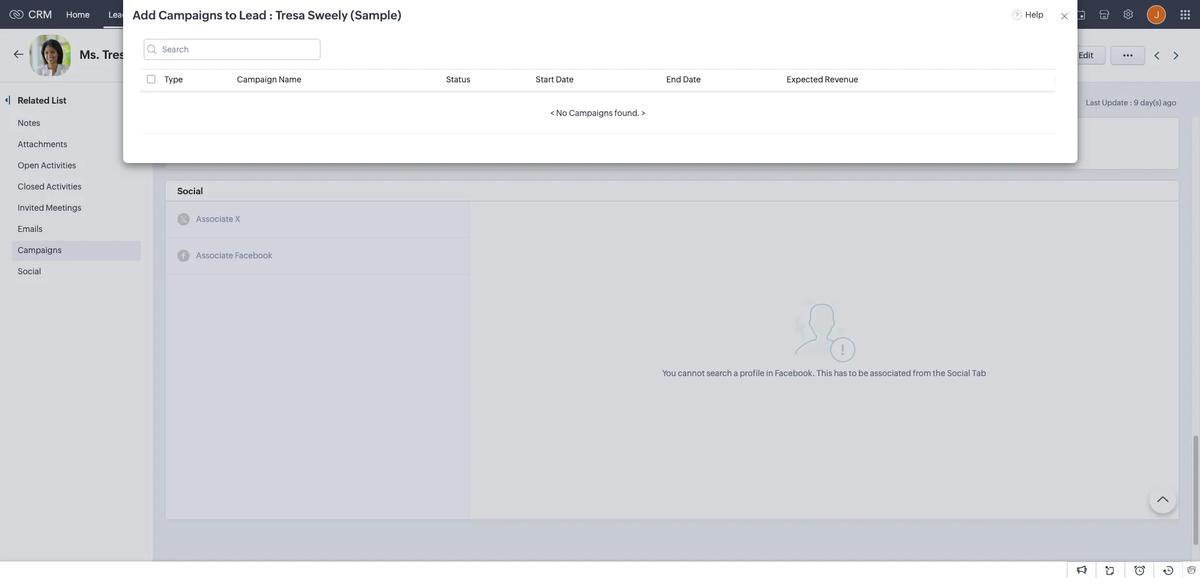 Task type: locate. For each thing, give the bounding box(es) containing it.
leads
[[109, 10, 131, 19]]

0 horizontal spatial social
[[18, 267, 41, 276]]

to
[[225, 8, 236, 22], [849, 369, 857, 378]]

social down campaigns link
[[18, 267, 41, 276]]

update
[[1103, 98, 1129, 107]]

records
[[190, 133, 219, 142]]

1 vertical spatial add
[[261, 133, 277, 142]]

start date
[[536, 75, 574, 84]]

add campaigns to lead  :  tresa sweely (sample)
[[132, 8, 401, 22]]

tasks link
[[290, 0, 330, 29]]

accounts link
[[194, 0, 250, 29]]

social up associate x
[[177, 186, 203, 196]]

timeline link
[[243, 94, 278, 104]]

2 horizontal spatial social
[[948, 369, 971, 378]]

start date link
[[536, 75, 574, 84]]

invited
[[18, 203, 44, 213]]

activities for open activities
[[41, 161, 76, 170]]

1 date from the left
[[556, 75, 574, 84]]

1 horizontal spatial no
[[556, 108, 567, 118]]

0 vertical spatial activities
[[41, 161, 76, 170]]

1 vertical spatial associate
[[196, 251, 233, 261]]

0 horizontal spatial date
[[556, 75, 574, 84]]

< no campaigns found. >
[[550, 108, 646, 118]]

1 associate from the top
[[196, 215, 233, 224]]

associate down associate x
[[196, 251, 233, 261]]

0 vertical spatial to
[[225, 8, 236, 22]]

x
[[235, 215, 241, 224]]

social right the
[[948, 369, 971, 378]]

2 vertical spatial social
[[948, 369, 971, 378]]

facebook
[[235, 251, 273, 261], [775, 369, 813, 378]]

facebook right "in"
[[775, 369, 813, 378]]

2 date from the left
[[683, 75, 701, 84]]

0 horizontal spatial (sample)
[[177, 48, 228, 61]]

facebook down x at the top left of the page
[[235, 251, 273, 261]]

1 horizontal spatial facebook
[[775, 369, 813, 378]]

status
[[446, 75, 470, 84]]

1 horizontal spatial add
[[261, 133, 277, 142]]

0 vertical spatial sweely
[[307, 8, 348, 22]]

no
[[556, 108, 567, 118], [177, 133, 188, 142]]

overview
[[179, 94, 218, 104]]

0 vertical spatial tresa
[[275, 8, 305, 22]]

profile
[[740, 369, 765, 378]]

0 vertical spatial add
[[132, 8, 156, 22]]

a
[[734, 369, 739, 378]]

ms. tresa sweely (sample) - morlong associates
[[80, 48, 316, 61]]

1 vertical spatial tresa
[[102, 48, 132, 61]]

(sample)
[[350, 8, 401, 22], [177, 48, 228, 61]]

9
[[1134, 98, 1139, 107]]

no left records
[[177, 133, 188, 142]]

campaigns
[[158, 8, 222, 22], [569, 108, 613, 118], [278, 133, 322, 142], [18, 246, 62, 255]]

associated
[[870, 369, 912, 378]]

1 horizontal spatial date
[[683, 75, 701, 84]]

activities up invited meetings link
[[46, 182, 82, 192]]

0 vertical spatial (sample)
[[350, 8, 401, 22]]

0 vertical spatial meetings
[[339, 10, 375, 19]]

to left be
[[849, 369, 857, 378]]

1 vertical spatial facebook
[[775, 369, 813, 378]]

closed activities
[[18, 182, 82, 192]]

day(s)
[[1141, 98, 1162, 107]]

campaigns left found.
[[569, 108, 613, 118]]

morlong
[[235, 51, 270, 61]]

add right found
[[261, 133, 277, 142]]

expected revenue
[[787, 75, 858, 84]]

associate left x at the top left of the page
[[196, 215, 233, 224]]

in
[[767, 369, 774, 378]]

1 horizontal spatial tresa
[[275, 8, 305, 22]]

0 horizontal spatial add
[[132, 8, 156, 22]]

sweely up associates
[[307, 8, 348, 22]]

: left the 9
[[1130, 98, 1133, 107]]

tasks
[[299, 10, 320, 19]]

has
[[834, 369, 848, 378]]

open
[[18, 161, 39, 170]]

emails link
[[18, 225, 43, 234]]

2 associate from the top
[[196, 251, 233, 261]]

add right 'leads'
[[132, 8, 156, 22]]

date for end date
[[683, 75, 701, 84]]

1 horizontal spatial sweely
[[307, 8, 348, 22]]

associate for x
[[196, 215, 233, 224]]

>
[[641, 108, 646, 118]]

1 vertical spatial activities
[[46, 182, 82, 192]]

1 vertical spatial :
[[1130, 98, 1133, 107]]

sweely up type
[[134, 48, 175, 61]]

date
[[556, 75, 574, 84], [683, 75, 701, 84]]

1 vertical spatial (sample)
[[177, 48, 228, 61]]

attachments
[[18, 140, 67, 149]]

add for add campaigns to lead  :  tresa sweely (sample)
[[132, 8, 156, 22]]

0 vertical spatial associate
[[196, 215, 233, 224]]

ago
[[1164, 98, 1177, 107]]

lead
[[239, 8, 266, 22]]

1 vertical spatial no
[[177, 133, 188, 142]]

no right <
[[556, 108, 567, 118]]

date right start
[[556, 75, 574, 84]]

1 horizontal spatial :
[[1130, 98, 1133, 107]]

leads link
[[99, 0, 141, 29]]

0 horizontal spatial sweely
[[134, 48, 175, 61]]

0 horizontal spatial tresa
[[102, 48, 132, 61]]

activities up the closed activities link
[[41, 161, 76, 170]]

1 vertical spatial meetings
[[46, 203, 81, 213]]

social
[[177, 186, 203, 196], [18, 267, 41, 276], [948, 369, 971, 378]]

to left lead on the left of the page
[[225, 8, 236, 22]]

add campaigns
[[261, 133, 322, 142]]

notes
[[18, 118, 40, 128]]

1 horizontal spatial meetings
[[339, 10, 375, 19]]

campaigns down timeline link
[[278, 133, 322, 142]]

0 vertical spatial :
[[269, 8, 273, 22]]

1 vertical spatial to
[[849, 369, 857, 378]]

status link
[[446, 75, 470, 84]]

add
[[132, 8, 156, 22], [261, 133, 277, 142]]

date right end
[[683, 75, 701, 84]]

meetings
[[339, 10, 375, 19], [46, 203, 81, 213]]

0 horizontal spatial facebook
[[235, 251, 273, 261]]

crm
[[28, 8, 52, 21]]

activities
[[41, 161, 76, 170], [46, 182, 82, 192]]

campaigns link
[[18, 246, 62, 255]]

0 vertical spatial social
[[177, 186, 203, 196]]

.
[[813, 369, 815, 378]]

-
[[231, 51, 234, 61]]

end date
[[666, 75, 701, 84]]

tresa
[[275, 8, 305, 22], [102, 48, 132, 61]]

1 vertical spatial sweely
[[134, 48, 175, 61]]

notes link
[[18, 118, 40, 128]]

: right lead on the left of the page
[[269, 8, 273, 22]]

meetings down the closed activities link
[[46, 203, 81, 213]]

add campaigns link
[[251, 130, 332, 146]]

you
[[663, 369, 677, 378]]

associate
[[196, 215, 233, 224], [196, 251, 233, 261]]

meetings left calls
[[339, 10, 375, 19]]



Task type: vqa. For each thing, say whether or not it's contained in the screenshot.
end date link
yes



Task type: describe. For each thing, give the bounding box(es) containing it.
0 horizontal spatial meetings
[[46, 203, 81, 213]]

related
[[18, 95, 50, 106]]

expected
[[787, 75, 823, 84]]

deals
[[260, 10, 281, 19]]

invited meetings
[[18, 203, 81, 213]]

revenue
[[825, 75, 858, 84]]

1 horizontal spatial to
[[849, 369, 857, 378]]

no records found
[[177, 133, 244, 142]]

campaigns inside the add campaigns link
[[278, 133, 322, 142]]

timeline
[[243, 94, 278, 104]]

open activities
[[18, 161, 76, 170]]

Search text field
[[144, 39, 320, 60]]

overview link
[[179, 94, 218, 104]]

contacts
[[150, 10, 185, 19]]

associates
[[272, 51, 316, 61]]

associate x
[[196, 215, 241, 224]]

be
[[859, 369, 869, 378]]

calls link
[[384, 0, 422, 29]]

0 horizontal spatial to
[[225, 8, 236, 22]]

campaign name link
[[237, 75, 301, 84]]

cannot
[[678, 369, 705, 378]]

help
[[1026, 10, 1044, 19]]

end
[[666, 75, 681, 84]]

home link
[[57, 0, 99, 29]]

attachments link
[[18, 140, 67, 149]]

0 vertical spatial facebook
[[235, 251, 273, 261]]

home
[[66, 10, 90, 19]]

found.
[[615, 108, 640, 118]]

campaigns down 'emails' "link"
[[18, 246, 62, 255]]

0 horizontal spatial no
[[177, 133, 188, 142]]

name
[[279, 75, 301, 84]]

0 horizontal spatial :
[[269, 8, 273, 22]]

invited meetings link
[[18, 203, 81, 213]]

help link
[[1013, 10, 1044, 19]]

tab
[[973, 369, 987, 378]]

start
[[536, 75, 554, 84]]

the
[[933, 369, 946, 378]]

1 vertical spatial social
[[18, 267, 41, 276]]

type link
[[164, 75, 183, 84]]

this
[[817, 369, 833, 378]]

meetings link
[[330, 0, 384, 29]]

ms.
[[80, 48, 100, 61]]

edit button
[[1067, 46, 1106, 65]]

<
[[550, 108, 555, 118]]

last update : 9 day(s) ago
[[1086, 98, 1177, 107]]

associate facebook
[[196, 251, 273, 261]]

campaigns up ms. tresa sweely (sample) - morlong associates
[[158, 8, 222, 22]]

1 horizontal spatial social
[[177, 186, 203, 196]]

type
[[164, 75, 183, 84]]

calendar image
[[1076, 10, 1086, 19]]

associate for facebook
[[196, 251, 233, 261]]

activities for closed activities
[[46, 182, 82, 192]]

campaign name
[[237, 75, 301, 84]]

expected revenue link
[[787, 75, 858, 84]]

contacts link
[[141, 0, 194, 29]]

accounts
[[204, 10, 241, 19]]

add for add campaigns
[[261, 133, 277, 142]]

you cannot search a profile in facebook . this has to be associated from the social tab
[[663, 369, 987, 378]]

next record image
[[1174, 52, 1182, 59]]

from
[[913, 369, 932, 378]]

1 horizontal spatial (sample)
[[350, 8, 401, 22]]

edit
[[1079, 51, 1094, 60]]

closed activities link
[[18, 182, 82, 192]]

closed
[[18, 182, 45, 192]]

crm link
[[9, 8, 52, 21]]

social link
[[18, 267, 41, 276]]

open activities link
[[18, 161, 76, 170]]

0 vertical spatial no
[[556, 108, 567, 118]]

list
[[52, 95, 66, 106]]

search
[[707, 369, 732, 378]]

emails
[[18, 225, 43, 234]]

calls
[[394, 10, 412, 19]]

date for start date
[[556, 75, 574, 84]]

previous record image
[[1155, 52, 1160, 59]]

campaign
[[237, 75, 277, 84]]

related list
[[18, 95, 68, 106]]

deals link
[[250, 0, 290, 29]]

end date link
[[666, 75, 701, 84]]

found
[[221, 133, 244, 142]]



